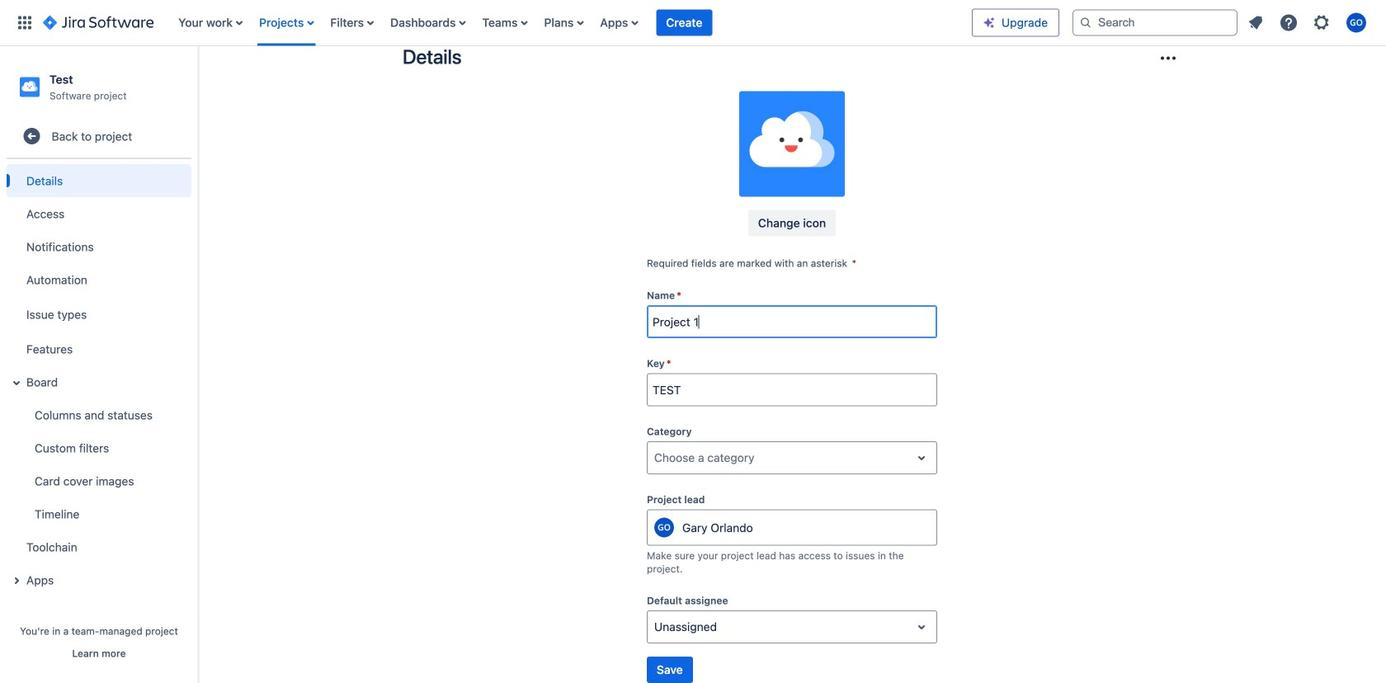 Task type: vqa. For each thing, say whether or not it's contained in the screenshot.
the rightmost List
yes



Task type: describe. For each thing, give the bounding box(es) containing it.
primary element
[[10, 0, 972, 46]]

settings image
[[1312, 13, 1332, 33]]

group inside sidebar element
[[3, 159, 191, 602]]

sidebar element
[[0, 46, 198, 683]]

appswitcher icon image
[[15, 13, 35, 33]]

1 open image from the top
[[912, 448, 932, 468]]

notifications image
[[1246, 13, 1266, 33]]

project avatar image
[[739, 91, 845, 197]]



Task type: locate. For each thing, give the bounding box(es) containing it.
Search field
[[1073, 9, 1238, 36]]

0 vertical spatial open image
[[912, 448, 932, 468]]

None text field
[[654, 619, 658, 636]]

search image
[[1079, 16, 1093, 29]]

help image
[[1279, 13, 1299, 33]]

more image
[[1159, 48, 1178, 68]]

main content
[[198, 0, 1386, 683]]

group
[[3, 159, 191, 602]]

None search field
[[1073, 9, 1238, 36]]

list item
[[656, 0, 713, 46]]

expand image
[[7, 373, 26, 393]]

list
[[170, 0, 972, 46], [1241, 8, 1377, 38]]

None text field
[[654, 450, 658, 466]]

2 open image from the top
[[912, 617, 932, 637]]

open image
[[912, 448, 932, 468], [912, 617, 932, 637]]

1 vertical spatial open image
[[912, 617, 932, 637]]

expand image
[[7, 571, 26, 591]]

1 horizontal spatial list
[[1241, 8, 1377, 38]]

banner
[[0, 0, 1386, 46]]

sidebar navigation image
[[180, 66, 216, 99]]

None field
[[648, 307, 937, 337], [648, 375, 937, 405], [648, 307, 937, 337], [648, 375, 937, 405]]

your profile and settings image
[[1347, 13, 1367, 33]]

0 horizontal spatial list
[[170, 0, 972, 46]]

jira software image
[[43, 13, 154, 33], [43, 13, 154, 33]]



